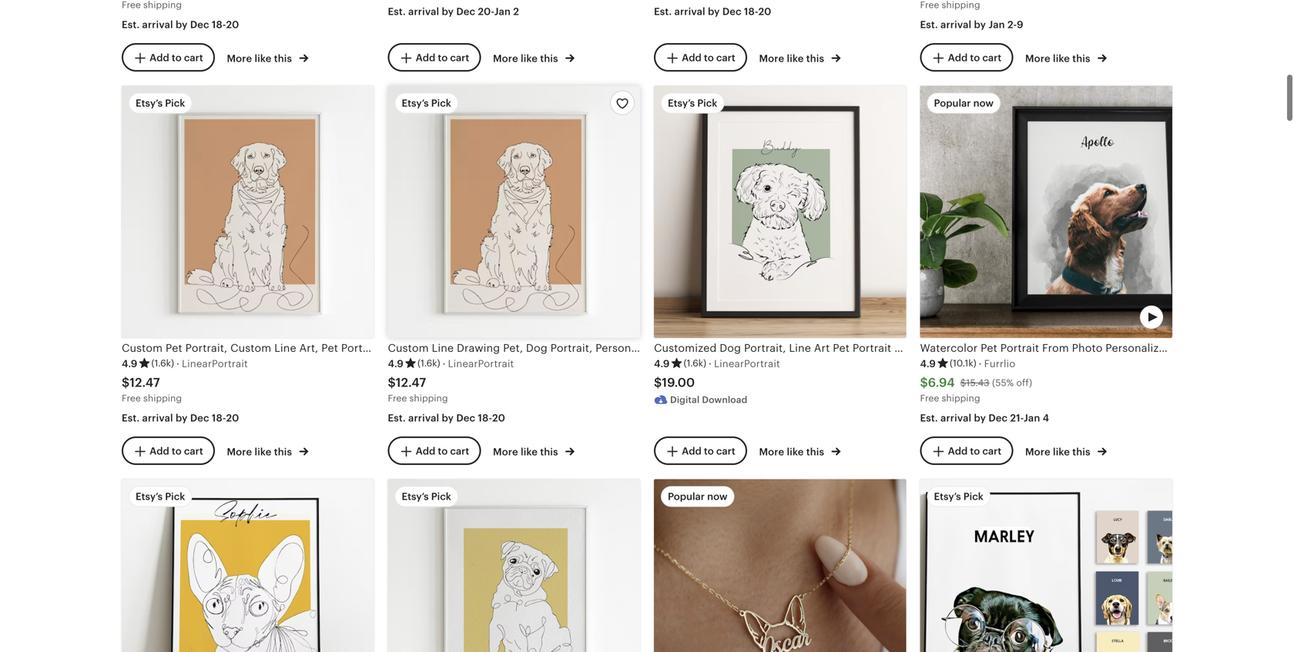 Task type: describe. For each thing, give the bounding box(es) containing it.
0 vertical spatial popular now
[[934, 97, 994, 109]]

etsy's for customized one line portrait print, best friend portrait painting from photo, pet parrents portrait from pet, one year anniversary gifts
[[402, 491, 429, 503]]

$ for watercolor pet portrait from photo personalized gift for her/women girlfriend gift dog portrait pet memorial dog mom christmas gift handmade
[[920, 376, 928, 390]]

digital download
[[670, 395, 747, 405]]

$ 12.47 free shipping for custom pet portrait, custom line art, pet portrait drawing, sketches from photo, personalized gifts , dog portrait, cat portrait
[[122, 376, 182, 404]]

(1.6k) for custom line drawing pet, dog portrait, personalized animal portrait, line art illustration print, pet sketch from photo, cat outline
[[417, 358, 440, 369]]

product video element for dog name necklace | personalized dog ears necklace | custom pet jewelry | pet name necklace | pet memorial gift, gift for her,christmas gift image
[[654, 479, 906, 652]]

jan for 20-
[[494, 6, 511, 17]]

etsy's pick for customized dog portrait, line art pet portrait from photo, handdrawing digital portrait art, pet portrait line art, sketched pet
[[668, 97, 717, 109]]

· for customized dog portrait, line art pet portrait from photo, handdrawing digital portrait art, pet portrait line art, sketched pet
[[709, 358, 712, 370]]

pick for pet portrait custom and personalized. pet dog wall art digital download to print on poster or canvas for gift. image on the bottom right
[[963, 491, 984, 503]]

watercolor pet portrait from photo personalized gift for her/women girlfriend gift dog portrait pet memorial dog mom christmas gift handmade image
[[920, 86, 1172, 338]]

pick for customized one line portrait print, best friend portrait painting from photo, pet parrents portrait from pet, one year anniversary gifts
[[431, 491, 451, 503]]

(1.6k) for customized dog portrait, line art pet portrait from photo, handdrawing digital portrait art, pet portrait line art, sketched pet
[[684, 358, 706, 369]]

free for custom line drawing pet, dog portrait, personalized animal portrait, line art illustration print, pet sketch from photo, cat outline
[[388, 393, 407, 404]]

· for custom pet portrait, custom line art, pet portrait drawing, sketches from photo, personalized gifts , dog portrait, cat portrait
[[176, 358, 179, 370]]

20-
[[478, 6, 494, 17]]

$ 12.47 free shipping for custom line drawing pet, dog portrait, personalized animal portrait, line art illustration print, pet sketch from photo, cat outline
[[388, 376, 448, 404]]

21-
[[1010, 412, 1024, 424]]

0 horizontal spatial now
[[707, 491, 728, 503]]

· for watercolor pet portrait from photo personalized gift for her/women girlfriend gift dog portrait pet memorial dog mom christmas gift handmade
[[979, 358, 982, 370]]

(10.1k)
[[950, 358, 976, 369]]

pick for custom line drawing pet, dog portrait, personalized animal portrait, line art illustration print, pet sketch from photo, cat outline
[[431, 97, 451, 109]]

popular inside popular now link
[[668, 491, 705, 503]]

0 vertical spatial popular
[[934, 97, 971, 109]]

free inside $ 6.94 $ 15.43 (55% off) free shipping
[[920, 393, 939, 404]]

digital
[[670, 395, 700, 405]]

etsy's pick for customized one line portrait print, best friend portrait painting from photo, pet parrents portrait from pet, one year anniversary gifts
[[402, 491, 451, 503]]

custom pet portrait, custom line art, pet portrait drawing, sketches from photo, personalized gifts , dog portrait, cat portrait image
[[122, 86, 374, 338]]

etsy's pick for pet portrait custom and personalized. pet dog wall art digital download to print on poster or canvas for gift. image on the bottom right
[[934, 491, 984, 503]]

pick for customized dog portrait, line art pet portrait from photo, handdrawing digital portrait art, pet portrait line art, sketched pet
[[697, 97, 717, 109]]

etsy's for pet portrait custom and personalized. pet dog wall art digital download to print on poster or canvas for gift. image on the bottom right
[[934, 491, 961, 503]]

(1.6k) for custom pet portrait, custom line art, pet portrait drawing, sketches from photo, personalized gifts , dog portrait, cat portrait
[[151, 358, 174, 369]]

4.9 for custom line drawing pet, dog portrait, personalized animal portrait, line art illustration print, pet sketch from photo, cat outline
[[388, 358, 404, 370]]

$ 6.94 $ 15.43 (55% off) free shipping
[[920, 376, 1032, 404]]

custom line drawing pet, dog portrait, personalized animal portrait, line art illustration print, pet sketch from photo, cat outline image
[[388, 86, 640, 338]]

est. arrival by dec 20-jan 2
[[388, 6, 519, 17]]

popular now link
[[654, 479, 906, 652]]

customized one line portrait print, best friend portrait painting from photo, pet parrents portrait from pet, one year anniversary gifts image
[[388, 479, 640, 652]]

$ for custom line drawing pet, dog portrait, personalized animal portrait, line art illustration print, pet sketch from photo, cat outline
[[388, 376, 396, 390]]

jan for 21-
[[1024, 412, 1040, 424]]

personalized custom pet portrait digital,pet loss drawing from photo, line dog portrait, cat portrait customized, downloadable handdrawn art image
[[122, 479, 374, 652]]



Task type: vqa. For each thing, say whether or not it's contained in the screenshot.
7
no



Task type: locate. For each thing, give the bounding box(es) containing it.
$ 12.47 free shipping
[[122, 376, 182, 404], [388, 376, 448, 404]]

1 shipping from the left
[[143, 393, 182, 404]]

$ 19.00
[[654, 376, 695, 390]]

2-
[[1007, 19, 1017, 30]]

popular
[[934, 97, 971, 109], [668, 491, 705, 503]]

1 4.9 from the left
[[122, 358, 137, 370]]

free for custom pet portrait, custom line art, pet portrait drawing, sketches from photo, personalized gifts , dog portrait, cat portrait
[[122, 393, 141, 404]]

pick for custom pet portrait, custom line art, pet portrait drawing, sketches from photo, personalized gifts , dog portrait, cat portrait
[[165, 97, 185, 109]]

4 · from the left
[[979, 358, 982, 370]]

4.9 for custom pet portrait, custom line art, pet portrait drawing, sketches from photo, personalized gifts , dog portrait, cat portrait
[[122, 358, 137, 370]]

now
[[973, 97, 994, 109], [707, 491, 728, 503]]

2 etsy's pick link from the left
[[388, 479, 640, 652]]

etsy's for customized dog portrait, line art pet portrait from photo, handdrawing digital portrait art, pet portrait line art, sketched pet
[[668, 97, 695, 109]]

etsy's for personalized custom pet portrait digital,pet loss drawing from photo, line dog portrait, cat portrait customized, downloadable handdrawn art
[[136, 491, 163, 503]]

3 · from the left
[[709, 358, 712, 370]]

0 horizontal spatial (1.6k)
[[151, 358, 174, 369]]

18-
[[744, 6, 758, 17], [212, 19, 226, 30], [212, 412, 226, 424], [478, 412, 492, 424]]

15.43
[[966, 378, 990, 388]]

1 horizontal spatial jan
[[989, 19, 1005, 30]]

1 free from the left
[[122, 393, 141, 404]]

2 vertical spatial jan
[[1024, 412, 1040, 424]]

shipping for custom line drawing pet, dog portrait, personalized animal portrait, line art illustration print, pet sketch from photo, cat outline
[[409, 393, 448, 404]]

product video element for watercolor pet portrait from photo personalized gift for her/women girlfriend gift dog portrait pet memorial dog mom christmas gift handmade
[[920, 86, 1172, 338]]

3 (1.6k) from the left
[[684, 358, 706, 369]]

9
[[1017, 19, 1023, 30]]

etsy's for custom line drawing pet, dog portrait, personalized animal portrait, line art illustration print, pet sketch from photo, cat outline
[[402, 97, 429, 109]]

download
[[702, 395, 747, 405]]

4.9 for watercolor pet portrait from photo personalized gift for her/women girlfriend gift dog portrait pet memorial dog mom christmas gift handmade
[[920, 358, 936, 370]]

0 horizontal spatial jan
[[494, 6, 511, 17]]

more like this link
[[227, 50, 308, 65], [493, 50, 575, 65], [759, 50, 841, 65], [1025, 50, 1107, 65], [227, 443, 308, 459], [493, 443, 575, 459], [759, 443, 841, 459], [1025, 443, 1107, 459]]

(1.6k)
[[151, 358, 174, 369], [417, 358, 440, 369], [684, 358, 706, 369]]

1 (1.6k) from the left
[[151, 358, 174, 369]]

19.00
[[662, 376, 695, 390]]

2 4.9 from the left
[[388, 358, 404, 370]]

jan left 2-
[[989, 19, 1005, 30]]

(55%
[[992, 378, 1014, 388]]

more like this
[[227, 53, 295, 64], [493, 53, 561, 64], [759, 53, 827, 64], [1025, 53, 1093, 64], [227, 446, 295, 458], [493, 446, 561, 458], [759, 446, 827, 458], [1025, 446, 1093, 458]]

0 vertical spatial jan
[[494, 6, 511, 17]]

pick for personalized custom pet portrait digital,pet loss drawing from photo, line dog portrait, cat portrait customized, downloadable handdrawn art
[[165, 491, 185, 503]]

$
[[122, 376, 130, 390], [388, 376, 396, 390], [654, 376, 662, 390], [920, 376, 928, 390], [960, 378, 966, 388]]

6.94
[[928, 376, 955, 390]]

etsy's pick for custom line drawing pet, dog portrait, personalized animal portrait, line art illustration print, pet sketch from photo, cat outline
[[402, 97, 451, 109]]

add
[[150, 52, 169, 64], [416, 52, 435, 64], [682, 52, 702, 64], [948, 52, 968, 64], [150, 446, 169, 457], [416, 446, 435, 457], [682, 446, 702, 457], [948, 446, 968, 457]]

free
[[122, 393, 141, 404], [388, 393, 407, 404], [920, 393, 939, 404]]

1 horizontal spatial etsy's pick link
[[388, 479, 640, 652]]

shipping for custom pet portrait, custom line art, pet portrait drawing, sketches from photo, personalized gifts , dog portrait, cat portrait
[[143, 393, 182, 404]]

1 vertical spatial product video element
[[654, 479, 906, 652]]

0 vertical spatial product video element
[[920, 86, 1172, 338]]

2 horizontal spatial free
[[920, 393, 939, 404]]

pick
[[165, 97, 185, 109], [431, 97, 451, 109], [697, 97, 717, 109], [165, 491, 185, 503], [431, 491, 451, 503], [963, 491, 984, 503]]

1 horizontal spatial popular now
[[934, 97, 994, 109]]

4
[[1043, 412, 1049, 424]]

est.
[[388, 6, 406, 17], [654, 6, 672, 17], [122, 19, 140, 30], [920, 19, 938, 30], [122, 412, 140, 424], [388, 412, 406, 424], [920, 412, 938, 424]]

1 12.47 from the left
[[130, 376, 160, 390]]

4.9 for customized dog portrait, line art pet portrait from photo, handdrawing digital portrait art, pet portrait line art, sketched pet
[[654, 358, 670, 370]]

1 horizontal spatial shipping
[[409, 393, 448, 404]]

cart
[[184, 52, 203, 64], [450, 52, 469, 64], [716, 52, 735, 64], [982, 52, 1002, 64], [184, 446, 203, 457], [450, 446, 469, 457], [716, 446, 735, 457], [982, 446, 1002, 457]]

2 (1.6k) from the left
[[417, 358, 440, 369]]

1 vertical spatial jan
[[989, 19, 1005, 30]]

more
[[227, 53, 252, 64], [493, 53, 518, 64], [759, 53, 784, 64], [1025, 53, 1050, 64], [227, 446, 252, 458], [493, 446, 518, 458], [759, 446, 784, 458], [1025, 446, 1050, 458]]

est. arrival by dec 18-20
[[654, 6, 771, 17], [122, 19, 239, 30], [122, 412, 239, 424], [388, 412, 505, 424]]

1 horizontal spatial free
[[388, 393, 407, 404]]

1 horizontal spatial product video element
[[920, 86, 1172, 338]]

customized dog portrait, line art pet portrait from photo, handdrawing digital portrait art, pet portrait line art, sketched pet image
[[654, 86, 906, 338]]

· for custom line drawing pet, dog portrait, personalized animal portrait, line art illustration print, pet sketch from photo, cat outline
[[443, 358, 446, 370]]

3 free from the left
[[920, 393, 939, 404]]

popular now
[[934, 97, 994, 109], [668, 491, 728, 503]]

1 horizontal spatial 12.47
[[396, 376, 426, 390]]

1 horizontal spatial (1.6k)
[[417, 358, 440, 369]]

4.9
[[122, 358, 137, 370], [388, 358, 404, 370], [654, 358, 670, 370], [920, 358, 936, 370]]

est. arrival by jan 2-9
[[920, 19, 1023, 30]]

by
[[442, 6, 454, 17], [708, 6, 720, 17], [176, 19, 188, 30], [974, 19, 986, 30], [176, 412, 188, 424], [442, 412, 454, 424], [974, 412, 986, 424]]

0 horizontal spatial product video element
[[654, 479, 906, 652]]

3 4.9 from the left
[[654, 358, 670, 370]]

jan left 4
[[1024, 412, 1040, 424]]

0 horizontal spatial $ 12.47 free shipping
[[122, 376, 182, 404]]

2 horizontal spatial etsy's pick link
[[920, 479, 1172, 652]]

2 free from the left
[[388, 393, 407, 404]]

dec
[[456, 6, 475, 17], [722, 6, 742, 17], [190, 19, 209, 30], [190, 412, 209, 424], [456, 412, 475, 424], [989, 412, 1008, 424]]

add to cart button
[[122, 43, 215, 72], [388, 43, 481, 72], [654, 43, 747, 72], [920, 43, 1013, 72], [122, 437, 215, 466], [388, 437, 481, 466], [654, 437, 747, 466], [920, 437, 1013, 466]]

2
[[513, 6, 519, 17]]

off)
[[1016, 378, 1032, 388]]

0 horizontal spatial free
[[122, 393, 141, 404]]

3 shipping from the left
[[942, 393, 980, 404]]

2 shipping from the left
[[409, 393, 448, 404]]

0 horizontal spatial shipping
[[143, 393, 182, 404]]

add to cart
[[150, 52, 203, 64], [416, 52, 469, 64], [682, 52, 735, 64], [948, 52, 1002, 64], [150, 446, 203, 457], [416, 446, 469, 457], [682, 446, 735, 457], [948, 446, 1002, 457]]

1 horizontal spatial $ 12.47 free shipping
[[388, 376, 448, 404]]

etsy's pick for custom pet portrait, custom line art, pet portrait drawing, sketches from photo, personalized gifts , dog portrait, cat portrait
[[136, 97, 185, 109]]

2 horizontal spatial jan
[[1024, 412, 1040, 424]]

etsy's pick
[[136, 97, 185, 109], [402, 97, 451, 109], [668, 97, 717, 109], [136, 491, 185, 503], [402, 491, 451, 503], [934, 491, 984, 503]]

shipping inside $ 6.94 $ 15.43 (55% off) free shipping
[[942, 393, 980, 404]]

2 12.47 from the left
[[396, 376, 426, 390]]

etsy's for custom pet portrait, custom line art, pet portrait drawing, sketches from photo, personalized gifts , dog portrait, cat portrait
[[136, 97, 163, 109]]

2 horizontal spatial shipping
[[942, 393, 980, 404]]

20
[[758, 6, 771, 17], [226, 19, 239, 30], [226, 412, 239, 424], [492, 412, 505, 424]]

1 $ 12.47 free shipping from the left
[[122, 376, 182, 404]]

·
[[176, 358, 179, 370], [443, 358, 446, 370], [709, 358, 712, 370], [979, 358, 982, 370]]

jan left 2
[[494, 6, 511, 17]]

jan
[[494, 6, 511, 17], [989, 19, 1005, 30], [1024, 412, 1040, 424]]

2 horizontal spatial (1.6k)
[[684, 358, 706, 369]]

shipping
[[143, 393, 182, 404], [409, 393, 448, 404], [942, 393, 980, 404]]

1 vertical spatial popular now
[[668, 491, 728, 503]]

1 horizontal spatial popular
[[934, 97, 971, 109]]

0 horizontal spatial popular
[[668, 491, 705, 503]]

4 4.9 from the left
[[920, 358, 936, 370]]

to
[[172, 52, 182, 64], [438, 52, 448, 64], [704, 52, 714, 64], [970, 52, 980, 64], [172, 446, 182, 457], [438, 446, 448, 457], [704, 446, 714, 457], [970, 446, 980, 457]]

1 · from the left
[[176, 358, 179, 370]]

product video element
[[920, 86, 1172, 338], [654, 479, 906, 652]]

0 horizontal spatial 12.47
[[130, 376, 160, 390]]

12.47
[[130, 376, 160, 390], [396, 376, 426, 390]]

2 · from the left
[[443, 358, 446, 370]]

12.47 for custom line drawing pet, dog portrait, personalized animal portrait, line art illustration print, pet sketch from photo, cat outline
[[396, 376, 426, 390]]

0 horizontal spatial etsy's pick link
[[122, 479, 374, 652]]

1 vertical spatial popular
[[668, 491, 705, 503]]

arrival
[[408, 6, 439, 17], [674, 6, 705, 17], [142, 19, 173, 30], [941, 19, 971, 30], [142, 412, 173, 424], [408, 412, 439, 424], [941, 412, 971, 424]]

dog name necklace | personalized dog ears necklace | custom pet jewelry | pet name necklace | pet memorial gift, gift for her,christmas gift image
[[654, 479, 906, 652]]

1 etsy's pick link from the left
[[122, 479, 374, 652]]

0 vertical spatial now
[[973, 97, 994, 109]]

etsy's pick for personalized custom pet portrait digital,pet loss drawing from photo, line dog portrait, cat portrait customized, downloadable handdrawn art
[[136, 491, 185, 503]]

12.47 for custom pet portrait, custom line art, pet portrait drawing, sketches from photo, personalized gifts , dog portrait, cat portrait
[[130, 376, 160, 390]]

0 horizontal spatial popular now
[[668, 491, 728, 503]]

1 horizontal spatial now
[[973, 97, 994, 109]]

etsy's pick link
[[122, 479, 374, 652], [388, 479, 640, 652], [920, 479, 1172, 652]]

1 vertical spatial now
[[707, 491, 728, 503]]

2 $ 12.47 free shipping from the left
[[388, 376, 448, 404]]

like
[[255, 53, 272, 64], [521, 53, 538, 64], [787, 53, 804, 64], [1053, 53, 1070, 64], [255, 446, 272, 458], [521, 446, 538, 458], [787, 446, 804, 458], [1053, 446, 1070, 458]]

etsy's
[[136, 97, 163, 109], [402, 97, 429, 109], [668, 97, 695, 109], [136, 491, 163, 503], [402, 491, 429, 503], [934, 491, 961, 503]]

this
[[274, 53, 292, 64], [540, 53, 558, 64], [806, 53, 824, 64], [1072, 53, 1090, 64], [274, 446, 292, 458], [540, 446, 558, 458], [806, 446, 824, 458], [1072, 446, 1090, 458]]

pet portrait custom and personalized. pet dog wall art digital download to print on poster or canvas for gift. image
[[920, 479, 1172, 652]]

est. arrival by dec 21-jan 4
[[920, 412, 1049, 424]]

$ for custom pet portrait, custom line art, pet portrait drawing, sketches from photo, personalized gifts , dog portrait, cat portrait
[[122, 376, 130, 390]]

3 etsy's pick link from the left
[[920, 479, 1172, 652]]



